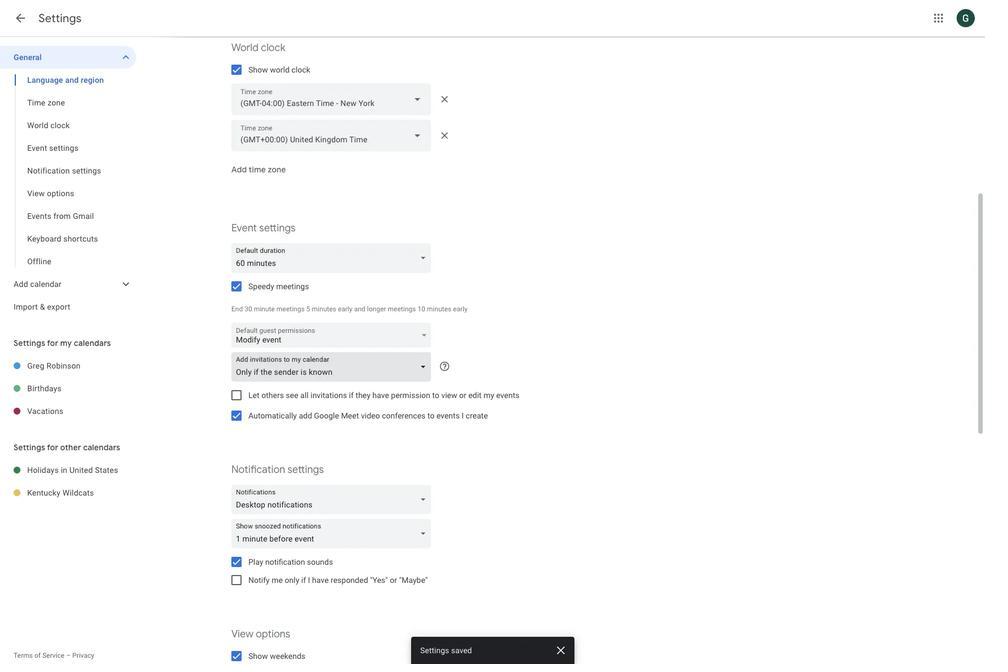 Task type: describe. For each thing, give the bounding box(es) containing it.
add for add time zone
[[231, 165, 247, 175]]

google
[[314, 411, 339, 420]]

meetings left 5
[[277, 305, 305, 313]]

0 vertical spatial have
[[373, 391, 389, 400]]

terms of service link
[[14, 652, 64, 660]]

permission
[[391, 391, 430, 400]]

add time zone button
[[227, 156, 291, 183]]

automatically
[[248, 411, 297, 420]]

settings saved
[[420, 646, 472, 655]]

world clock inside group
[[27, 121, 70, 130]]

language and region
[[27, 75, 104, 85]]

robinson
[[46, 361, 81, 370]]

automatically add google meet video conferences to events i create
[[248, 411, 488, 420]]

states
[[95, 466, 118, 475]]

0 vertical spatial clock
[[261, 41, 286, 54]]

"maybe"
[[399, 576, 428, 585]]

others
[[262, 391, 284, 400]]

0 vertical spatial events
[[496, 391, 520, 400]]

meetings left 10
[[388, 305, 416, 313]]

1 horizontal spatial and
[[354, 305, 366, 313]]

calendar
[[30, 280, 62, 289]]

import & export
[[14, 302, 70, 311]]

clock inside group
[[50, 121, 70, 130]]

in
[[61, 466, 67, 475]]

other
[[60, 443, 81, 453]]

events
[[27, 212, 51, 221]]

kentucky wildcats
[[27, 488, 94, 498]]

export
[[47, 302, 70, 311]]

0 horizontal spatial if
[[301, 576, 306, 585]]

notify
[[248, 576, 270, 585]]

speedy meetings
[[248, 282, 309, 291]]

calendars for settings for other calendars
[[83, 443, 120, 453]]

create
[[466, 411, 488, 420]]

event inside group
[[27, 144, 47, 153]]

0 vertical spatial or
[[459, 391, 467, 400]]

zone inside button
[[268, 165, 286, 175]]

go back image
[[14, 11, 27, 25]]

1 horizontal spatial world
[[231, 41, 259, 54]]

of
[[34, 652, 41, 660]]

minute
[[254, 305, 275, 313]]

settings for other calendars
[[14, 443, 120, 453]]

only
[[285, 576, 299, 585]]

show world clock
[[248, 65, 310, 74]]

1 horizontal spatial world clock
[[231, 41, 286, 54]]

show for options
[[248, 652, 268, 661]]

group containing language and region
[[0, 69, 136, 273]]

keyboard
[[27, 234, 61, 243]]

1 horizontal spatial if
[[349, 391, 354, 400]]

1 early from the left
[[338, 305, 353, 313]]

time zone
[[27, 98, 65, 107]]

notification settings inside group
[[27, 166, 101, 175]]

offline
[[27, 257, 51, 266]]

1 horizontal spatial my
[[484, 391, 494, 400]]

see
[[286, 391, 299, 400]]

add for add calendar
[[14, 280, 28, 289]]

birthdays
[[27, 384, 62, 393]]

speedy
[[248, 282, 274, 291]]

view options inside group
[[27, 189, 74, 198]]

–
[[66, 652, 71, 660]]

keyboard shortcuts
[[27, 234, 98, 243]]

time
[[249, 165, 266, 175]]

settings heading
[[39, 11, 82, 26]]

kentucky wildcats tree item
[[0, 482, 136, 504]]

saved
[[451, 646, 472, 655]]

they
[[356, 391, 371, 400]]

wildcats
[[63, 488, 94, 498]]

conferences
[[382, 411, 426, 420]]

event settings inside group
[[27, 144, 79, 153]]

from
[[53, 212, 71, 221]]

show weekends
[[248, 652, 306, 661]]

united
[[69, 466, 93, 475]]

general tree item
[[0, 46, 136, 69]]

default
[[236, 327, 258, 335]]

add calendar
[[14, 280, 62, 289]]

service
[[42, 652, 64, 660]]

add
[[299, 411, 312, 420]]

privacy
[[72, 652, 94, 660]]

modify event button
[[231, 323, 431, 351]]

responded
[[331, 576, 368, 585]]

for for other
[[47, 443, 58, 453]]

calendars for settings for my calendars
[[74, 338, 111, 348]]

events from gmail
[[27, 212, 94, 221]]

settings for other calendars tree
[[0, 459, 136, 504]]

language
[[27, 75, 63, 85]]

settings for my calendars tree
[[0, 355, 136, 423]]

terms
[[14, 652, 33, 660]]

notification
[[265, 558, 305, 567]]

vacations
[[27, 407, 63, 416]]

tree containing general
[[0, 46, 136, 318]]

1 vertical spatial event settings
[[231, 222, 296, 235]]

guest
[[259, 327, 276, 335]]

1 vertical spatial have
[[312, 576, 329, 585]]

0 vertical spatial to
[[432, 391, 440, 400]]

1 vertical spatial i
[[308, 576, 310, 585]]

show for clock
[[248, 65, 268, 74]]

let others see all invitations if they have permission to view or edit my events
[[248, 391, 520, 400]]

greg robinson tree item
[[0, 355, 136, 377]]

weekends
[[270, 652, 306, 661]]

terms of service – privacy
[[14, 652, 94, 660]]

region
[[81, 75, 104, 85]]

options inside group
[[47, 189, 74, 198]]

0 horizontal spatial events
[[437, 411, 460, 420]]

for for my
[[47, 338, 58, 348]]



Task type: vqa. For each thing, say whether or not it's contained in the screenshot.
early
yes



Task type: locate. For each thing, give the bounding box(es) containing it.
notification up events
[[27, 166, 70, 175]]

view options up "show weekends"
[[231, 628, 290, 641]]

1 vertical spatial notification settings
[[231, 464, 324, 477]]

holidays
[[27, 466, 59, 475]]

gmail
[[73, 212, 94, 221]]

and
[[65, 75, 79, 85], [354, 305, 366, 313]]

view up events
[[27, 189, 45, 198]]

all
[[300, 391, 309, 400]]

meetings
[[276, 282, 309, 291], [277, 305, 305, 313], [388, 305, 416, 313]]

events
[[496, 391, 520, 400], [437, 411, 460, 420]]

to
[[432, 391, 440, 400], [428, 411, 435, 420]]

0 horizontal spatial have
[[312, 576, 329, 585]]

add up import
[[14, 280, 28, 289]]

0 horizontal spatial options
[[47, 189, 74, 198]]

add time zone
[[231, 165, 286, 175]]

2 show from the top
[[248, 652, 268, 661]]

minutes right 10
[[427, 305, 452, 313]]

show left weekends
[[248, 652, 268, 661]]

clock up show world clock
[[261, 41, 286, 54]]

0 vertical spatial for
[[47, 338, 58, 348]]

if left they
[[349, 391, 354, 400]]

0 vertical spatial if
[[349, 391, 354, 400]]

1 horizontal spatial add
[[231, 165, 247, 175]]

1 horizontal spatial i
[[462, 411, 464, 420]]

world down time
[[27, 121, 48, 130]]

0 horizontal spatial early
[[338, 305, 353, 313]]

2 vertical spatial clock
[[50, 121, 70, 130]]

2 minutes from the left
[[427, 305, 452, 313]]

i
[[462, 411, 464, 420], [308, 576, 310, 585]]

early right 10
[[453, 305, 468, 313]]

1 vertical spatial events
[[437, 411, 460, 420]]

view up "show weekends"
[[231, 628, 254, 641]]

birthdays tree item
[[0, 377, 136, 400]]

settings left "saved" at the left bottom of page
[[420, 646, 449, 655]]

video
[[361, 411, 380, 420]]

view inside group
[[27, 189, 45, 198]]

5
[[306, 305, 310, 313]]

notification inside group
[[27, 166, 70, 175]]

view
[[27, 189, 45, 198], [231, 628, 254, 641]]

settings for my calendars
[[14, 338, 111, 348]]

0 vertical spatial my
[[60, 338, 72, 348]]

and left longer
[[354, 305, 366, 313]]

add
[[231, 165, 247, 175], [14, 280, 28, 289]]

kentucky
[[27, 488, 61, 498]]

2 horizontal spatial clock
[[292, 65, 310, 74]]

event settings
[[27, 144, 79, 153], [231, 222, 296, 235]]

1 vertical spatial to
[[428, 411, 435, 420]]

0 horizontal spatial view options
[[27, 189, 74, 198]]

notification settings up from
[[27, 166, 101, 175]]

0 vertical spatial event settings
[[27, 144, 79, 153]]

options
[[47, 189, 74, 198], [256, 628, 290, 641]]

world clock up show world clock
[[231, 41, 286, 54]]

0 horizontal spatial my
[[60, 338, 72, 348]]

1 vertical spatial my
[[484, 391, 494, 400]]

0 vertical spatial world
[[231, 41, 259, 54]]

1 vertical spatial notification
[[231, 464, 285, 477]]

30
[[245, 305, 252, 313]]

settings
[[39, 11, 82, 26], [14, 338, 45, 348], [14, 443, 45, 453], [420, 646, 449, 655]]

1 horizontal spatial view
[[231, 628, 254, 641]]

me
[[272, 576, 283, 585]]

0 horizontal spatial i
[[308, 576, 310, 585]]

0 vertical spatial options
[[47, 189, 74, 198]]

have down sounds
[[312, 576, 329, 585]]

0 horizontal spatial view
[[27, 189, 45, 198]]

1 horizontal spatial clock
[[261, 41, 286, 54]]

1 horizontal spatial notification settings
[[231, 464, 324, 477]]

1 horizontal spatial early
[[453, 305, 468, 313]]

clock right world
[[292, 65, 310, 74]]

1 horizontal spatial zone
[[268, 165, 286, 175]]

1 vertical spatial if
[[301, 576, 306, 585]]

add left time
[[231, 165, 247, 175]]

i left create
[[462, 411, 464, 420]]

my up the greg robinson tree item on the left bottom of page
[[60, 338, 72, 348]]

view options up events from gmail
[[27, 189, 74, 198]]

0 vertical spatial calendars
[[74, 338, 111, 348]]

0 vertical spatial notification
[[27, 166, 70, 175]]

1 vertical spatial view options
[[231, 628, 290, 641]]

0 horizontal spatial event
[[27, 144, 47, 153]]

0 horizontal spatial add
[[14, 280, 28, 289]]

1 vertical spatial show
[[248, 652, 268, 661]]

events right edit
[[496, 391, 520, 400]]

settings up greg
[[14, 338, 45, 348]]

to left view
[[432, 391, 440, 400]]

or
[[459, 391, 467, 400], [390, 576, 397, 585]]

permissions
[[278, 327, 315, 335]]

early up 'modify event' "dropdown button"
[[338, 305, 353, 313]]

vacations link
[[27, 400, 136, 423]]

settings for settings saved
[[420, 646, 449, 655]]

minutes right 5
[[312, 305, 336, 313]]

import
[[14, 302, 38, 311]]

edit
[[469, 391, 482, 400]]

holidays in united states link
[[27, 459, 136, 482]]

to right conferences
[[428, 411, 435, 420]]

default guest permissions modify event
[[236, 327, 315, 344]]

settings for settings for other calendars
[[14, 443, 45, 453]]

world inside group
[[27, 121, 48, 130]]

0 vertical spatial i
[[462, 411, 464, 420]]

1 horizontal spatial view options
[[231, 628, 290, 641]]

calendars
[[74, 338, 111, 348], [83, 443, 120, 453]]

and left region on the top of page
[[65, 75, 79, 85]]

have right they
[[373, 391, 389, 400]]

play
[[248, 558, 263, 567]]

0 horizontal spatial world
[[27, 121, 48, 130]]

1 horizontal spatial events
[[496, 391, 520, 400]]

1 horizontal spatial notification
[[231, 464, 285, 477]]

let
[[248, 391, 260, 400]]

settings for settings
[[39, 11, 82, 26]]

world
[[270, 65, 290, 74]]

2 early from the left
[[453, 305, 468, 313]]

1 vertical spatial options
[[256, 628, 290, 641]]

10
[[418, 305, 425, 313]]

1 horizontal spatial event settings
[[231, 222, 296, 235]]

1 horizontal spatial or
[[459, 391, 467, 400]]

if right 'only'
[[301, 576, 306, 585]]

notification
[[27, 166, 70, 175], [231, 464, 285, 477]]

meet
[[341, 411, 359, 420]]

privacy link
[[72, 652, 94, 660]]

if
[[349, 391, 354, 400], [301, 576, 306, 585]]

0 horizontal spatial and
[[65, 75, 79, 85]]

clock
[[261, 41, 286, 54], [292, 65, 310, 74], [50, 121, 70, 130]]

my right edit
[[484, 391, 494, 400]]

zone
[[48, 98, 65, 107], [268, 165, 286, 175]]

meetings up 5
[[276, 282, 309, 291]]

events down view
[[437, 411, 460, 420]]

notify me only if i have responded "yes" or "maybe"
[[248, 576, 428, 585]]

2 for from the top
[[47, 443, 58, 453]]

1 vertical spatial clock
[[292, 65, 310, 74]]

holidays in united states
[[27, 466, 118, 475]]

kentucky wildcats link
[[27, 482, 136, 504]]

0 vertical spatial event
[[27, 144, 47, 153]]

0 vertical spatial view
[[27, 189, 45, 198]]

1 minutes from the left
[[312, 305, 336, 313]]

calendars up the greg robinson tree item on the left bottom of page
[[74, 338, 111, 348]]

0 vertical spatial notification settings
[[27, 166, 101, 175]]

world clock down the time zone
[[27, 121, 70, 130]]

event
[[262, 335, 282, 344]]

0 horizontal spatial world clock
[[27, 121, 70, 130]]

tree
[[0, 46, 136, 318]]

time
[[27, 98, 46, 107]]

0 vertical spatial and
[[65, 75, 79, 85]]

0 horizontal spatial zone
[[48, 98, 65, 107]]

birthdays link
[[27, 377, 136, 400]]

world up show world clock
[[231, 41, 259, 54]]

1 vertical spatial world clock
[[27, 121, 70, 130]]

1 vertical spatial or
[[390, 576, 397, 585]]

1 vertical spatial calendars
[[83, 443, 120, 453]]

holidays in united states tree item
[[0, 459, 136, 482]]

my
[[60, 338, 72, 348], [484, 391, 494, 400]]

clock down the time zone
[[50, 121, 70, 130]]

vacations tree item
[[0, 400, 136, 423]]

1 horizontal spatial minutes
[[427, 305, 452, 313]]

options up "show weekends"
[[256, 628, 290, 641]]

0 vertical spatial show
[[248, 65, 268, 74]]

options up events from gmail
[[47, 189, 74, 198]]

1 vertical spatial add
[[14, 280, 28, 289]]

for left other
[[47, 443, 58, 453]]

play notification sounds
[[248, 558, 333, 567]]

settings up holidays
[[14, 443, 45, 453]]

group
[[0, 69, 136, 273]]

0 vertical spatial world clock
[[231, 41, 286, 54]]

"yes"
[[370, 576, 388, 585]]

0 horizontal spatial event settings
[[27, 144, 79, 153]]

sounds
[[307, 558, 333, 567]]

0 horizontal spatial notification
[[27, 166, 70, 175]]

end
[[231, 305, 243, 313]]

1 horizontal spatial options
[[256, 628, 290, 641]]

end 30 minute meetings 5 minutes early and longer meetings 10 minutes early
[[231, 305, 468, 313]]

0 vertical spatial zone
[[48, 98, 65, 107]]

0 vertical spatial add
[[231, 165, 247, 175]]

or left edit
[[459, 391, 467, 400]]

add inside button
[[231, 165, 247, 175]]

0 vertical spatial view options
[[27, 189, 74, 198]]

general
[[14, 53, 42, 62]]

&
[[40, 302, 45, 311]]

shortcuts
[[63, 234, 98, 243]]

1 vertical spatial for
[[47, 443, 58, 453]]

or right "yes" at left
[[390, 576, 397, 585]]

None field
[[231, 83, 431, 115], [231, 120, 431, 151], [231, 243, 436, 273], [231, 352, 436, 382], [231, 485, 436, 515], [231, 519, 436, 549], [231, 83, 431, 115], [231, 120, 431, 151], [231, 243, 436, 273], [231, 352, 436, 382], [231, 485, 436, 515], [231, 519, 436, 549]]

1 horizontal spatial have
[[373, 391, 389, 400]]

greg robinson
[[27, 361, 81, 370]]

notification settings down automatically
[[231, 464, 324, 477]]

1 for from the top
[[47, 338, 58, 348]]

1 vertical spatial and
[[354, 305, 366, 313]]

greg
[[27, 361, 44, 370]]

have
[[373, 391, 389, 400], [312, 576, 329, 585]]

0 horizontal spatial or
[[390, 576, 397, 585]]

invitations
[[311, 391, 347, 400]]

1 show from the top
[[248, 65, 268, 74]]

for
[[47, 338, 58, 348], [47, 443, 58, 453]]

1 vertical spatial event
[[231, 222, 257, 235]]

settings
[[49, 144, 79, 153], [72, 166, 101, 175], [259, 222, 296, 235], [288, 464, 324, 477]]

0 horizontal spatial clock
[[50, 121, 70, 130]]

notification down automatically
[[231, 464, 285, 477]]

zone inside group
[[48, 98, 65, 107]]

longer
[[367, 305, 386, 313]]

modify
[[236, 335, 260, 344]]

settings for settings for my calendars
[[14, 338, 45, 348]]

and inside group
[[65, 75, 79, 85]]

0 horizontal spatial minutes
[[312, 305, 336, 313]]

view
[[441, 391, 457, 400]]

for up greg robinson
[[47, 338, 58, 348]]

show left world
[[248, 65, 268, 74]]

i right 'only'
[[308, 576, 310, 585]]

1 vertical spatial zone
[[268, 165, 286, 175]]

1 vertical spatial world
[[27, 121, 48, 130]]

1 horizontal spatial event
[[231, 222, 257, 235]]

settings right go back image at the left top of page
[[39, 11, 82, 26]]

0 horizontal spatial notification settings
[[27, 166, 101, 175]]

1 vertical spatial view
[[231, 628, 254, 641]]

calendars up states on the left of the page
[[83, 443, 120, 453]]



